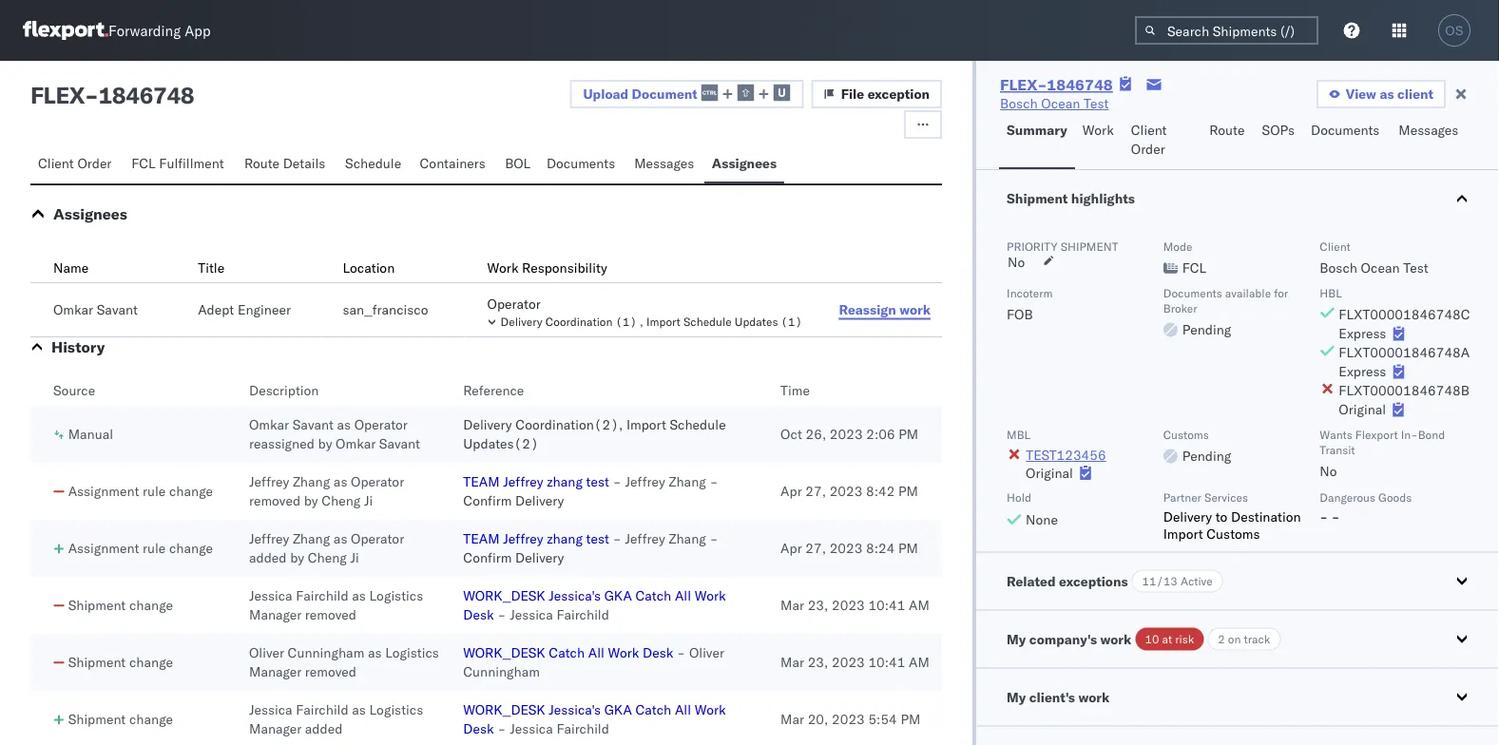 Task type: locate. For each thing, give the bounding box(es) containing it.
import inside import schedule updates(2)
[[627, 417, 667, 433]]

my left 'client's'
[[1007, 689, 1026, 706]]

1 apr from the top
[[781, 483, 802, 500]]

messages for messages button to the right
[[1399, 122, 1459, 138]]

1 mar 23, 2023 10:41 am from the top
[[781, 597, 930, 614]]

3 mar from the top
[[781, 711, 805, 728]]

1 assignment from the top
[[68, 483, 139, 500]]

1 vertical spatial manager
[[249, 664, 302, 680]]

jessica's gka catch all work desk
[[463, 588, 726, 623], [463, 702, 726, 738]]

operator inside omkar savant as operator reassigned by omkar savant
[[354, 417, 408, 433]]

1 am from the top
[[909, 597, 930, 614]]

fairchild down the jeffrey zhang as operator added by cheng ji
[[296, 588, 349, 604]]

2023 for jeffrey zhang as operator removed by cheng ji
[[830, 483, 863, 500]]

test123456
[[1026, 447, 1107, 464]]

removed up oliver cunningham as logistics manager removed
[[305, 607, 357, 623]]

omkar up the history button
[[53, 301, 93, 318]]

documents for documents button to the right
[[1311, 122, 1380, 138]]

(1) right coordination
[[616, 314, 637, 329]]

work left 10 at the right bottom of the page
[[1101, 631, 1132, 648]]

ji inside the jeffrey zhang as operator added by cheng ji
[[350, 550, 359, 566]]

0 vertical spatial original
[[1339, 401, 1387, 418]]

rule
[[143, 483, 166, 500], [143, 540, 166, 557]]

2 vertical spatial logistics
[[369, 702, 423, 718]]

fairchild
[[296, 588, 349, 604], [557, 607, 610, 623], [296, 702, 349, 718], [557, 721, 610, 738]]

logistics down oliver cunningham as logistics manager removed
[[369, 702, 423, 718]]

0 horizontal spatial documents
[[547, 155, 616, 172]]

pm
[[899, 426, 919, 443], [899, 483, 919, 500], [899, 540, 919, 557], [901, 711, 921, 728]]

as down omkar savant as operator reassigned by omkar savant
[[334, 474, 348, 490]]

2 oliver from the left
[[689, 645, 725, 661]]

0 vertical spatial work
[[900, 301, 931, 318]]

2 - jessica fairchild from the top
[[498, 721, 610, 738]]

2 jessica's from the top
[[549, 702, 601, 718]]

1 rule from the top
[[143, 483, 166, 500]]

ji up jessica fairchild as logistics manager removed
[[350, 550, 359, 566]]

client down flex at the left of the page
[[38, 155, 74, 172]]

pending up services
[[1183, 448, 1232, 465]]

2 assignment rule change from the top
[[68, 540, 213, 557]]

client order for rightmost client order button
[[1132, 122, 1167, 157]]

order
[[1132, 141, 1166, 157], [77, 155, 112, 172]]

1 vertical spatial ocean
[[1361, 260, 1400, 276]]

as right "view"
[[1380, 86, 1395, 102]]

1 10:41 from the top
[[869, 597, 906, 614]]

savant for omkar savant as operator reassigned by omkar savant
[[293, 417, 334, 433]]

1 mar from the top
[[781, 597, 805, 614]]

messages button down document
[[627, 146, 705, 184]]

as up jeffrey zhang as operator removed by cheng ji
[[337, 417, 351, 433]]

2 vertical spatial manager
[[249, 721, 302, 738]]

2 vertical spatial documents
[[1164, 286, 1223, 300]]

0 vertical spatial work_desk
[[463, 588, 546, 604]]

1 vertical spatial documents
[[547, 155, 616, 172]]

1 vertical spatial all
[[588, 645, 605, 661]]

oliver inside 'oliver cunningham'
[[689, 645, 725, 661]]

1 23, from the top
[[808, 597, 829, 614]]

test123456 button
[[1026, 447, 1107, 464]]

assignees button up name on the left top of the page
[[53, 204, 127, 223]]

customs inside partner services delivery to destination import customs
[[1207, 525, 1261, 542]]

operator up jeffrey zhang as operator removed by cheng ji
[[354, 417, 408, 433]]

shipment change for jessica fairchild as logistics manager added
[[68, 711, 173, 728]]

omkar savant
[[53, 301, 138, 318]]

0 horizontal spatial route
[[244, 155, 280, 172]]

cheng inside jeffrey zhang as operator removed by cheng ji
[[322, 493, 361, 509]]

test up work button
[[1084, 95, 1109, 112]]

team jeffrey zhang test - jeffrey zhang - confirm delivery
[[463, 474, 718, 509], [463, 531, 718, 566]]

1 express from the top
[[1339, 325, 1387, 342]]

catch for mar 23, 2023 10:41 am
[[636, 588, 672, 604]]

1 vertical spatial no
[[1320, 463, 1338, 480]]

1 horizontal spatial messages
[[1399, 122, 1459, 138]]

- jessica fairchild
[[498, 607, 610, 623], [498, 721, 610, 738]]

10:41 for jessica's gka catch all work desk
[[869, 597, 906, 614]]

client
[[1132, 122, 1167, 138], [38, 155, 74, 172], [1320, 239, 1351, 253]]

change for oliver cunningham as logistics manager removed
[[129, 654, 173, 671]]

1 vertical spatial catch
[[549, 645, 585, 661]]

1 vertical spatial work_desk
[[463, 645, 546, 661]]

2023 left the 8:24
[[830, 540, 863, 557]]

history button
[[51, 338, 105, 357]]

added inside the jeffrey zhang as operator added by cheng ji
[[249, 550, 287, 566]]

documents inside documents available for broker
[[1164, 286, 1223, 300]]

jessica's gka catch all work desk down 'oliver cunningham'
[[463, 702, 726, 738]]

as inside the jeffrey zhang as operator added by cheng ji
[[334, 531, 348, 547]]

savant
[[97, 301, 138, 318], [293, 417, 334, 433], [379, 436, 420, 452]]

1 27, from the top
[[806, 483, 826, 500]]

0 vertical spatial manager
[[249, 607, 302, 623]]

2 jessica's gka catch all work desk from the top
[[463, 702, 726, 738]]

0 vertical spatial bosch
[[1001, 95, 1038, 112]]

2023 up mar 20, 2023 5:54 pm
[[832, 654, 865, 671]]

am up mar 20, 2023 5:54 pm
[[909, 654, 930, 671]]

1 shipment change from the top
[[68, 597, 173, 614]]

1 vertical spatial zhang
[[547, 531, 583, 547]]

apr down oct
[[781, 483, 802, 500]]

3 work_desk from the top
[[463, 702, 546, 718]]

view as client
[[1346, 86, 1434, 102]]

ji up the jeffrey zhang as operator added by cheng ji
[[364, 493, 373, 509]]

3 shipment change from the top
[[68, 711, 173, 728]]

summary
[[1007, 122, 1068, 138]]

apr down apr 27, 2023 8:42 pm
[[781, 540, 802, 557]]

oct 26, 2023 2:06 pm
[[781, 426, 919, 443]]

work
[[900, 301, 931, 318], [1101, 631, 1132, 648], [1079, 689, 1110, 706]]

1 vertical spatial assignment
[[68, 540, 139, 557]]

zhang for jeffrey zhang as operator removed by cheng ji
[[547, 474, 583, 490]]

1 pending from the top
[[1183, 321, 1232, 338]]

2023 down the apr 27, 2023 8:24 pm
[[832, 597, 865, 614]]

0 horizontal spatial omkar
[[53, 301, 93, 318]]

coordination(2)
[[516, 417, 619, 433]]

express up flxt00001846748a
[[1339, 325, 1387, 342]]

all for mar 20, 2023 5:54 pm
[[675, 702, 691, 718]]

2 vertical spatial removed
[[305, 664, 357, 680]]

transit
[[1320, 443, 1356, 457]]

express up flxt00001846748b
[[1339, 363, 1387, 380]]

route inside route details button
[[244, 155, 280, 172]]

fcl left fulfillment
[[132, 155, 156, 172]]

route left sops
[[1210, 122, 1245, 138]]

by inside omkar savant as operator reassigned by omkar savant
[[318, 436, 332, 452]]

manager for jessica fairchild as logistics manager removed
[[249, 607, 302, 623]]

1 horizontal spatial added
[[305, 721, 343, 738]]

1 vertical spatial import
[[627, 417, 667, 433]]

work inside my client's work "button"
[[1079, 689, 1110, 706]]

0 vertical spatial all
[[675, 588, 691, 604]]

1 horizontal spatial ji
[[364, 493, 373, 509]]

1 manager from the top
[[249, 607, 302, 623]]

cheng for added
[[308, 550, 347, 566]]

23, for jessica's gka catch all work desk
[[808, 597, 829, 614]]

express for flxt00001846748a
[[1339, 363, 1387, 380]]

2 horizontal spatial savant
[[379, 436, 420, 452]]

test for apr 27, 2023 8:24 pm
[[586, 531, 609, 547]]

zhang inside the jeffrey zhang as operator added by cheng ji
[[293, 531, 330, 547]]

2023
[[830, 426, 863, 443], [830, 483, 863, 500], [830, 540, 863, 557], [832, 597, 865, 614], [832, 654, 865, 671], [832, 711, 865, 728]]

1 team jeffrey zhang test - jeffrey zhang - confirm delivery from the top
[[463, 474, 718, 509]]

27, left the 8:24
[[806, 540, 826, 557]]

delivery inside partner services delivery to destination import customs
[[1164, 508, 1213, 525]]

cunningham down jessica fairchild as logistics manager removed
[[288, 645, 365, 661]]

jessica's gka catch all work desk for jessica fairchild as logistics manager added
[[463, 702, 726, 738]]

as
[[1380, 86, 1395, 102], [337, 417, 351, 433], [334, 474, 348, 490], [334, 531, 348, 547], [352, 588, 366, 604], [368, 645, 382, 661], [352, 702, 366, 718]]

2023 for jessica fairchild as logistics manager added
[[832, 711, 865, 728]]

1 gka from the top
[[605, 588, 632, 604]]

2 (1) from the left
[[781, 314, 803, 329]]

2 am from the top
[[909, 654, 930, 671]]

1 vertical spatial 27,
[[806, 540, 826, 557]]

2 10:41 from the top
[[869, 654, 906, 671]]

zhang
[[293, 474, 330, 490], [669, 474, 706, 490], [293, 531, 330, 547], [669, 531, 706, 547]]

by right reassigned
[[318, 436, 332, 452]]

import inside delivery coordination                (1)            , import schedule updates                (1) button
[[647, 314, 681, 329]]

0 vertical spatial shipment change
[[68, 597, 173, 614]]

name
[[53, 260, 89, 276]]

1 horizontal spatial (1)
[[781, 314, 803, 329]]

1 team from the top
[[463, 474, 500, 490]]

0 horizontal spatial client order
[[38, 155, 112, 172]]

savant for omkar savant
[[97, 301, 138, 318]]

my client's work
[[1007, 689, 1110, 706]]

2 gka from the top
[[605, 702, 632, 718]]

1 zhang from the top
[[547, 474, 583, 490]]

removed inside oliver cunningham as logistics manager removed
[[305, 664, 357, 680]]

2 mar 23, 2023 10:41 am from the top
[[781, 654, 930, 671]]

jeffrey zhang as operator removed by cheng ji
[[249, 474, 404, 509]]

jessica down oliver cunningham as logistics manager removed
[[249, 702, 292, 718]]

shipment highlights button
[[977, 170, 1500, 227]]

upload document
[[583, 85, 698, 102]]

1 vertical spatial savant
[[293, 417, 334, 433]]

time
[[781, 382, 810, 399]]

2 confirm from the top
[[463, 550, 512, 566]]

logistics for jessica fairchild as logistics manager added
[[369, 702, 423, 718]]

savant up the history button
[[97, 301, 138, 318]]

work right reassign
[[900, 301, 931, 318]]

2 my from the top
[[1007, 689, 1026, 706]]

jessica's gka catch all work desk up work_desk catch all work desk -
[[463, 588, 726, 623]]

order down "flex - 1846748"
[[77, 155, 112, 172]]

shipment
[[1061, 239, 1119, 253]]

omkar for omkar savant as operator reassigned by omkar savant
[[249, 417, 289, 433]]

for
[[1275, 286, 1289, 300]]

fcl inside button
[[132, 155, 156, 172]]

client for rightmost client order button
[[1132, 122, 1167, 138]]

0 vertical spatial apr
[[781, 483, 802, 500]]

0 horizontal spatial ocean
[[1042, 95, 1081, 112]]

0 horizontal spatial client
[[38, 155, 74, 172]]

messages
[[1399, 122, 1459, 138], [635, 155, 694, 172]]

by for reassigned
[[318, 436, 332, 452]]

by inside the jeffrey zhang as operator added by cheng ji
[[290, 550, 304, 566]]

operator inside the jeffrey zhang as operator added by cheng ji
[[351, 531, 404, 547]]

work inside reassign work button
[[900, 301, 931, 318]]

jessica inside jessica fairchild as logistics manager added
[[249, 702, 292, 718]]

related
[[1007, 573, 1056, 590]]

0 vertical spatial cheng
[[322, 493, 361, 509]]

2023 for oliver cunningham as logistics manager removed
[[832, 654, 865, 671]]

2 manager from the top
[[249, 664, 302, 680]]

import right coordination(2)
[[627, 417, 667, 433]]

team for jeffrey zhang as operator removed by cheng ji
[[463, 474, 500, 490]]

ji inside jeffrey zhang as operator removed by cheng ji
[[364, 493, 373, 509]]

cheng up the jeffrey zhang as operator added by cheng ji
[[322, 493, 361, 509]]

jessica
[[249, 588, 292, 604], [510, 607, 553, 623], [249, 702, 292, 718], [510, 721, 553, 738]]

ji for jeffrey zhang as operator removed by cheng ji
[[364, 493, 373, 509]]

1 horizontal spatial ,
[[640, 314, 644, 329]]

removed inside jessica fairchild as logistics manager removed
[[305, 607, 357, 623]]

assignment rule change for added
[[68, 540, 213, 557]]

pending for customs
[[1183, 448, 1232, 465]]

2 team from the top
[[463, 531, 500, 547]]

client order right work button
[[1132, 122, 1167, 157]]

messages down document
[[635, 155, 694, 172]]

schedule left oct
[[670, 417, 726, 433]]

omkar for omkar savant
[[53, 301, 93, 318]]

goods
[[1379, 491, 1413, 505]]

pending down the broker
[[1183, 321, 1232, 338]]

as inside jessica fairchild as logistics manager removed
[[352, 588, 366, 604]]

manager inside jessica fairchild as logistics manager added
[[249, 721, 302, 738]]

flex-1846748
[[1001, 75, 1113, 94]]

as for jeffrey zhang as operator added by cheng ji
[[334, 531, 348, 547]]

jessica's
[[549, 588, 601, 604], [549, 702, 601, 718]]

updates(2)
[[463, 436, 539, 452]]

2 pending from the top
[[1183, 448, 1232, 465]]

rule for added
[[143, 540, 166, 557]]

import right coordination
[[647, 314, 681, 329]]

flxt00001846748a
[[1339, 344, 1470, 361]]

- jessica fairchild down 'oliver cunningham'
[[498, 721, 610, 738]]

0 vertical spatial jessica's
[[549, 588, 601, 604]]

0 horizontal spatial order
[[77, 155, 112, 172]]

1846748 down 'forwarding'
[[98, 81, 194, 109]]

1 - jessica fairchild from the top
[[498, 607, 610, 623]]

0 vertical spatial no
[[1008, 254, 1025, 271]]

by
[[318, 436, 332, 452], [304, 493, 318, 509], [290, 550, 304, 566]]

jessica down the jeffrey zhang as operator added by cheng ji
[[249, 588, 292, 604]]

3 manager from the top
[[249, 721, 302, 738]]

logistics inside jessica fairchild as logistics manager removed
[[369, 588, 423, 604]]

26,
[[806, 426, 827, 443]]

messages for the left messages button
[[635, 155, 694, 172]]

apr for apr 27, 2023 8:24 pm
[[781, 540, 802, 557]]

2 zhang from the top
[[547, 531, 583, 547]]

to
[[1216, 508, 1228, 525]]

import down "partner"
[[1164, 525, 1204, 542]]

services
[[1205, 491, 1249, 505]]

documents for documents available for broker
[[1164, 286, 1223, 300]]

assignment rule change
[[68, 483, 213, 500], [68, 540, 213, 557]]

mar 23, 2023 10:41 am for catch all work desk
[[781, 654, 930, 671]]

1 work_desk from the top
[[463, 588, 546, 604]]

as down jessica fairchild as logistics manager removed
[[368, 645, 382, 661]]

file exception button
[[812, 80, 943, 108], [812, 80, 943, 108]]

test up flxt00001846748c
[[1404, 260, 1429, 276]]

1 vertical spatial assignees
[[53, 204, 127, 223]]

by up the jeffrey zhang as operator added by cheng ji
[[304, 493, 318, 509]]

partner services delivery to destination import customs
[[1164, 491, 1302, 542]]

route for route
[[1210, 122, 1245, 138]]

manager for jessica fairchild as logistics manager added
[[249, 721, 302, 738]]

1 vertical spatial added
[[305, 721, 343, 738]]

manager inside oliver cunningham as logistics manager removed
[[249, 664, 302, 680]]

1 horizontal spatial no
[[1320, 463, 1338, 480]]

confirm
[[463, 493, 512, 509], [463, 550, 512, 566]]

jessica's for jessica fairchild as logistics manager added
[[549, 702, 601, 718]]

operator inside jeffrey zhang as operator removed by cheng ji
[[351, 474, 404, 490]]

manager inside jessica fairchild as logistics manager removed
[[249, 607, 302, 623]]

2 vertical spatial omkar
[[336, 436, 376, 452]]

2 mar from the top
[[781, 654, 805, 671]]

1 oliver from the left
[[249, 645, 284, 661]]

client bosch ocean test incoterm fob
[[1007, 239, 1429, 323]]

2 horizontal spatial client
[[1320, 239, 1351, 253]]

0 horizontal spatial messages
[[635, 155, 694, 172]]

pm right 8:42
[[899, 483, 919, 500]]

1 horizontal spatial oliver
[[689, 645, 725, 661]]

by inside jeffrey zhang as operator removed by cheng ji
[[304, 493, 318, 509]]

1 vertical spatial - jessica fairchild
[[498, 721, 610, 738]]

cunningham
[[288, 645, 365, 661], [463, 664, 540, 680]]

logistics inside oliver cunningham as logistics manager removed
[[385, 645, 439, 661]]

upload
[[583, 85, 629, 102]]

schedule left 'updates'
[[684, 314, 732, 329]]

work_desk for jessica fairchild as logistics manager removed
[[463, 588, 546, 604]]

route inside 'route' button
[[1210, 122, 1245, 138]]

mar down the apr 27, 2023 8:24 pm
[[781, 597, 805, 614]]

mar 23, 2023 10:41 am for jessica's gka catch all work desk
[[781, 597, 930, 614]]

messages down client
[[1399, 122, 1459, 138]]

by up jessica fairchild as logistics manager removed
[[290, 550, 304, 566]]

10:41 for catch all work desk
[[869, 654, 906, 671]]

0 vertical spatial messages
[[1399, 122, 1459, 138]]

0 horizontal spatial messages button
[[627, 146, 705, 184]]

2 vertical spatial import
[[1164, 525, 1204, 542]]

fcl for fcl fulfillment
[[132, 155, 156, 172]]

10:41 up 5:54
[[869, 654, 906, 671]]

cheng up jessica fairchild as logistics manager removed
[[308, 550, 347, 566]]

pm right 2:06 at the right of page
[[899, 426, 919, 443]]

2023 for jessica fairchild as logistics manager removed
[[832, 597, 865, 614]]

documents button right bol
[[539, 146, 627, 184]]

client order button
[[1124, 113, 1202, 169], [30, 146, 124, 184]]

1 jessica's from the top
[[549, 588, 601, 604]]

0 vertical spatial gka
[[605, 588, 632, 604]]

8:24
[[866, 540, 895, 557]]

jessica's down 'oliver cunningham'
[[549, 702, 601, 718]]

operator for jeffrey zhang as operator added by cheng ji
[[351, 531, 404, 547]]

0 horizontal spatial oliver
[[249, 645, 284, 661]]

1 vertical spatial ji
[[350, 550, 359, 566]]

oliver for oliver cunningham
[[689, 645, 725, 661]]

reassign work button
[[828, 296, 943, 324]]

2023 right '26,'
[[830, 426, 863, 443]]

route details
[[244, 155, 326, 172]]

ocean up flxt00001846748c
[[1361, 260, 1400, 276]]

0 vertical spatial test
[[1084, 95, 1109, 112]]

2 rule from the top
[[143, 540, 166, 557]]

2 apr from the top
[[781, 540, 802, 557]]

oliver inside oliver cunningham as logistics manager removed
[[249, 645, 284, 661]]

fairchild inside jessica fairchild as logistics manager removed
[[296, 588, 349, 604]]

0 vertical spatial team
[[463, 474, 500, 490]]

1 vertical spatial my
[[1007, 689, 1026, 706]]

as for jessica fairchild as logistics manager removed
[[352, 588, 366, 604]]

route left details
[[244, 155, 280, 172]]

my inside "button"
[[1007, 689, 1026, 706]]

0 vertical spatial 27,
[[806, 483, 826, 500]]

0 vertical spatial assignees
[[712, 155, 777, 172]]

assignees up name on the left top of the page
[[53, 204, 127, 223]]

2 vertical spatial desk
[[463, 721, 494, 738]]

1 vertical spatial pending
[[1183, 448, 1232, 465]]

ji
[[364, 493, 373, 509], [350, 550, 359, 566]]

coordination
[[546, 314, 613, 329]]

operator down jeffrey zhang as operator removed by cheng ji
[[351, 531, 404, 547]]

0 vertical spatial jessica's gka catch all work desk
[[463, 588, 726, 623]]

client for left client order button
[[38, 155, 74, 172]]

am for jessica's gka catch all work desk
[[909, 597, 930, 614]]

1 horizontal spatial assignees
[[712, 155, 777, 172]]

bol button
[[498, 146, 539, 184]]

my left company's
[[1007, 631, 1026, 648]]

zhang inside jeffrey zhang as operator removed by cheng ji
[[293, 474, 330, 490]]

2 horizontal spatial documents
[[1311, 122, 1380, 138]]

2 shipment change from the top
[[68, 654, 173, 671]]

assignees down the upload document button
[[712, 155, 777, 172]]

11/13
[[1143, 574, 1178, 589]]

1 vertical spatial omkar
[[249, 417, 289, 433]]

on
[[1229, 632, 1242, 647]]

as inside jeffrey zhang as operator removed by cheng ji
[[334, 474, 348, 490]]

documents up the broker
[[1164, 286, 1223, 300]]

1 horizontal spatial client order
[[1132, 122, 1167, 157]]

logistics down the jeffrey zhang as operator added by cheng ji
[[369, 588, 423, 604]]

exception
[[868, 86, 930, 102]]

exceptions
[[1059, 573, 1128, 590]]

oliver cunningham as logistics manager removed
[[249, 645, 439, 680]]

document
[[632, 85, 698, 102]]

oliver for oliver cunningham as logistics manager removed
[[249, 645, 284, 661]]

1 jessica's gka catch all work desk from the top
[[463, 588, 726, 623]]

os
[[1446, 23, 1464, 38]]

1 horizontal spatial omkar
[[249, 417, 289, 433]]

1 vertical spatial test
[[1404, 260, 1429, 276]]

fob
[[1007, 306, 1033, 323]]

as inside omkar savant as operator reassigned by omkar savant
[[337, 417, 351, 433]]

1 horizontal spatial documents
[[1164, 286, 1223, 300]]

(1)
[[616, 314, 637, 329], [781, 314, 803, 329]]

1 test from the top
[[586, 474, 609, 490]]

0 vertical spatial assignment
[[68, 483, 139, 500]]

2 test from the top
[[586, 531, 609, 547]]

test inside "bosch ocean test" link
[[1084, 95, 1109, 112]]

1 confirm from the top
[[463, 493, 512, 509]]

1 vertical spatial rule
[[143, 540, 166, 557]]

added up jessica fairchild as logistics manager removed
[[249, 550, 287, 566]]

flexport. image
[[23, 21, 108, 40]]

as for oliver cunningham as logistics manager removed
[[368, 645, 382, 661]]

logistics for jessica fairchild as logistics manager removed
[[369, 588, 423, 604]]

documents for leftmost documents button
[[547, 155, 616, 172]]

2023 left 8:42
[[830, 483, 863, 500]]

as inside jessica fairchild as logistics manager added
[[352, 702, 366, 718]]

messages button down client
[[1392, 113, 1469, 169]]

2:06
[[867, 426, 895, 443]]

2 assignment from the top
[[68, 540, 139, 557]]

2 vertical spatial mar
[[781, 711, 805, 728]]

bosch up hbl
[[1320, 260, 1358, 276]]

1 vertical spatial bosch
[[1320, 260, 1358, 276]]

1 vertical spatial 23,
[[808, 654, 829, 671]]

mar 23, 2023 10:41 am up mar 20, 2023 5:54 pm
[[781, 654, 930, 671]]

jeffrey
[[249, 474, 289, 490], [503, 474, 544, 490], [625, 474, 666, 490], [249, 531, 289, 547], [503, 531, 544, 547], [625, 531, 666, 547]]

related exceptions
[[1007, 573, 1128, 590]]

23, up 20,
[[808, 654, 829, 671]]

2 27, from the top
[[806, 540, 826, 557]]

original up flexport
[[1339, 401, 1387, 418]]

as inside oliver cunningham as logistics manager removed
[[368, 645, 382, 661]]

0 vertical spatial assignees button
[[705, 146, 785, 184]]

1 vertical spatial assignees button
[[53, 204, 127, 223]]

1 vertical spatial confirm
[[463, 550, 512, 566]]

cunningham down work_desk catch all work desk -
[[463, 664, 540, 680]]

desk for jessica fairchild as logistics manager added
[[463, 721, 494, 738]]

2 express from the top
[[1339, 363, 1387, 380]]

client right work button
[[1132, 122, 1167, 138]]

0 vertical spatial client
[[1132, 122, 1167, 138]]

0 vertical spatial savant
[[97, 301, 138, 318]]

1 my from the top
[[1007, 631, 1026, 648]]

1846748 up bosch ocean test
[[1047, 75, 1113, 94]]

details
[[283, 155, 326, 172]]

mar left 20,
[[781, 711, 805, 728]]

2
[[1219, 632, 1226, 647]]

removed up jessica fairchild as logistics manager added
[[305, 664, 357, 680]]

assignment for added
[[68, 540, 139, 557]]

gka for mar 23, 2023 10:41 am
[[605, 588, 632, 604]]

omkar up reassigned
[[249, 417, 289, 433]]

cunningham inside oliver cunningham as logistics manager removed
[[288, 645, 365, 661]]

schedule right details
[[345, 155, 402, 172]]

savant up jeffrey zhang as operator removed by cheng ji
[[379, 436, 420, 452]]

1 assignment rule change from the top
[[68, 483, 213, 500]]

fairchild down oliver cunningham as logistics manager removed
[[296, 702, 349, 718]]

2 23, from the top
[[808, 654, 829, 671]]

2 team jeffrey zhang test - jeffrey zhang - confirm delivery from the top
[[463, 531, 718, 566]]

1 horizontal spatial test
[[1404, 260, 1429, 276]]

1 vertical spatial shipment change
[[68, 654, 173, 671]]

operator for omkar savant as operator reassigned by omkar savant
[[354, 417, 408, 433]]

jessica's for jessica fairchild as logistics manager removed
[[549, 588, 601, 604]]

apr 27, 2023 8:24 pm
[[781, 540, 919, 557]]

confirm for jeffrey zhang as operator added by cheng ji
[[463, 550, 512, 566]]

cheng inside the jeffrey zhang as operator added by cheng ji
[[308, 550, 347, 566]]

0 vertical spatial test
[[586, 474, 609, 490]]

as down the jeffrey zhang as operator added by cheng ji
[[352, 588, 366, 604]]

documents button down "view"
[[1304, 113, 1392, 169]]

mar for jessica fairchild as logistics manager added
[[781, 711, 805, 728]]

jessica fairchild as logistics manager added
[[249, 702, 423, 738]]

cunningham inside 'oliver cunningham'
[[463, 664, 540, 680]]

1 horizontal spatial cunningham
[[463, 664, 540, 680]]

customs up "partner"
[[1164, 427, 1210, 442]]

fcl down 'mode'
[[1183, 260, 1207, 276]]

1846748
[[1047, 75, 1113, 94], [98, 81, 194, 109]]

logistics inside jessica fairchild as logistics manager added
[[369, 702, 423, 718]]

route
[[1210, 122, 1245, 138], [244, 155, 280, 172]]

1 vertical spatial team jeffrey zhang test - jeffrey zhang - confirm delivery
[[463, 531, 718, 566]]

2 vertical spatial by
[[290, 550, 304, 566]]

27,
[[806, 483, 826, 500], [806, 540, 826, 557]]

mar 23, 2023 10:41 am down the apr 27, 2023 8:24 pm
[[781, 597, 930, 614]]

documents down "view"
[[1311, 122, 1380, 138]]

oliver cunningham
[[463, 645, 725, 680]]

client up hbl
[[1320, 239, 1351, 253]]

logistics down jessica fairchild as logistics manager removed
[[385, 645, 439, 661]]

gka up 'oliver cunningham'
[[605, 588, 632, 604]]

engineer
[[238, 301, 291, 318]]

0 vertical spatial omkar
[[53, 301, 93, 318]]

1 vertical spatial route
[[244, 155, 280, 172]]

ji for jeffrey zhang as operator added by cheng ji
[[350, 550, 359, 566]]

in-
[[1402, 427, 1419, 442]]

0 vertical spatial assignment rule change
[[68, 483, 213, 500]]

ocean
[[1042, 95, 1081, 112], [1361, 260, 1400, 276]]

my company's work
[[1007, 631, 1132, 648]]

shipment for jessica fairchild as logistics manager removed
[[68, 597, 126, 614]]

0 vertical spatial am
[[909, 597, 930, 614]]

0 vertical spatial express
[[1339, 325, 1387, 342]]

1 vertical spatial customs
[[1207, 525, 1261, 542]]

no down transit
[[1320, 463, 1338, 480]]

team
[[463, 474, 500, 490], [463, 531, 500, 547]]

added down oliver cunningham as logistics manager removed
[[305, 721, 343, 738]]



Task type: vqa. For each thing, say whether or not it's contained in the screenshot.
OVERVIEW button
no



Task type: describe. For each thing, give the bounding box(es) containing it.
reassign work
[[839, 301, 931, 318]]

0 horizontal spatial bosch
[[1001, 95, 1038, 112]]

highlights
[[1072, 190, 1135, 207]]

11/13 active
[[1143, 574, 1213, 589]]

fcl fulfillment button
[[124, 146, 237, 184]]

pm for apr 27, 2023 8:24 pm
[[899, 540, 919, 557]]

1 horizontal spatial original
[[1339, 401, 1387, 418]]

as for jeffrey zhang as operator removed by cheng ji
[[334, 474, 348, 490]]

0 horizontal spatial 1846748
[[98, 81, 194, 109]]

company's
[[1030, 631, 1098, 648]]

flex-1846748 link
[[1001, 75, 1113, 94]]

documents available for broker
[[1164, 286, 1289, 315]]

all for mar 23, 2023 10:41 am
[[675, 588, 691, 604]]

adept
[[198, 301, 234, 318]]

manual
[[68, 426, 113, 443]]

0 vertical spatial customs
[[1164, 427, 1210, 442]]

title
[[198, 260, 225, 276]]

forwarding app
[[108, 21, 211, 39]]

delivery coordination                (1)            , import schedule updates                (1)
[[501, 314, 803, 329]]

my for my company's work
[[1007, 631, 1026, 648]]

jessica up work_desk catch all work desk -
[[510, 607, 553, 623]]

2 work_desk from the top
[[463, 645, 546, 661]]

pending for documents available for broker
[[1183, 321, 1232, 338]]

catch for mar 20, 2023 5:54 pm
[[636, 702, 672, 718]]

test inside client bosch ocean test incoterm fob
[[1404, 260, 1429, 276]]

as for jessica fairchild as logistics manager added
[[352, 702, 366, 718]]

work_desk catch all work desk -
[[463, 645, 686, 661]]

cheng for removed
[[322, 493, 361, 509]]

mode
[[1164, 239, 1193, 253]]

2023 for omkar savant as operator reassigned by omkar savant
[[830, 426, 863, 443]]

jessica inside jessica fairchild as logistics manager removed
[[249, 588, 292, 604]]

pm for mar 20, 2023 5:54 pm
[[901, 711, 921, 728]]

change for jessica fairchild as logistics manager added
[[129, 711, 173, 728]]

fulfillment
[[159, 155, 224, 172]]

shipment for oliver cunningham as logistics manager removed
[[68, 654, 126, 671]]

express for flxt00001846748c
[[1339, 325, 1387, 342]]

1 vertical spatial desk
[[643, 645, 674, 661]]

gka for mar 20, 2023 5:54 pm
[[605, 702, 632, 718]]

bosch ocean test
[[1001, 95, 1109, 112]]

Search Shipments (/) text field
[[1136, 16, 1319, 45]]

location
[[343, 260, 395, 276]]

added inside jessica fairchild as logistics manager added
[[305, 721, 343, 738]]

0 horizontal spatial ,
[[619, 417, 623, 433]]

work inside button
[[1083, 122, 1114, 138]]

1 horizontal spatial documents button
[[1304, 113, 1392, 169]]

delivery inside button
[[501, 314, 543, 329]]

bol
[[505, 155, 531, 172]]

- jessica fairchild for jessica fairchild as logistics manager added
[[498, 721, 610, 738]]

27, for apr 27, 2023 8:24 pm
[[806, 540, 826, 557]]

logistics for oliver cunningham as logistics manager removed
[[385, 645, 439, 661]]

fairchild up work_desk catch all work desk -
[[557, 607, 610, 623]]

pm for apr 27, 2023 8:42 pm
[[899, 483, 919, 500]]

removed inside jeffrey zhang as operator removed by cheng ji
[[249, 493, 301, 509]]

bond
[[1419, 427, 1446, 442]]

removed for fairchild
[[305, 607, 357, 623]]

jessica's gka catch all work desk for jessica fairchild as logistics manager removed
[[463, 588, 726, 623]]

reassign
[[839, 301, 897, 318]]

jessica down work_desk catch all work desk -
[[510, 721, 553, 738]]

wants
[[1320, 427, 1353, 442]]

1 vertical spatial schedule
[[684, 314, 732, 329]]

assignment for removed
[[68, 483, 139, 500]]

description
[[249, 382, 319, 399]]

responsibility
[[522, 260, 608, 276]]

by for added
[[290, 550, 304, 566]]

jessica fairchild as logistics manager removed
[[249, 588, 423, 623]]

work_desk for jessica fairchild as logistics manager added
[[463, 702, 546, 718]]

0 vertical spatial schedule
[[345, 155, 402, 172]]

san_francisco
[[343, 301, 428, 318]]

containers
[[420, 155, 486, 172]]

test for apr 27, 2023 8:42 pm
[[586, 474, 609, 490]]

schedule button
[[338, 146, 412, 184]]

2 vertical spatial savant
[[379, 436, 420, 452]]

1 horizontal spatial order
[[1132, 141, 1166, 157]]

os button
[[1433, 9, 1477, 52]]

change for jessica fairchild as logistics manager removed
[[129, 597, 173, 614]]

- jessica fairchild for jessica fairchild as logistics manager removed
[[498, 607, 610, 623]]

shipment for jessica fairchild as logistics manager added
[[68, 711, 126, 728]]

adept engineer
[[198, 301, 291, 318]]

no inside wants flexport in-bond transit no
[[1320, 463, 1338, 480]]

app
[[185, 21, 211, 39]]

ocean inside client bosch ocean test incoterm fob
[[1361, 260, 1400, 276]]

bosch inside client bosch ocean test incoterm fob
[[1320, 260, 1358, 276]]

, inside delivery coordination                (1)            , import schedule updates                (1) button
[[640, 314, 644, 329]]

reference
[[463, 382, 524, 399]]

pm for oct 26, 2023 2:06 pm
[[899, 426, 919, 443]]

upload document button
[[570, 80, 804, 108]]

apr 27, 2023 8:42 pm
[[781, 483, 919, 500]]

1 horizontal spatial messages button
[[1392, 113, 1469, 169]]

desk for jessica fairchild as logistics manager removed
[[463, 607, 494, 623]]

summary button
[[1000, 113, 1075, 169]]

8:42
[[866, 483, 895, 500]]

shipment highlights
[[1007, 190, 1135, 207]]

mar for oliver cunningham as logistics manager removed
[[781, 654, 805, 671]]

schedule inside import schedule updates(2)
[[670, 417, 726, 433]]

client inside client bosch ocean test incoterm fob
[[1320, 239, 1351, 253]]

forwarding app link
[[23, 21, 211, 40]]

omkar savant as operator reassigned by omkar savant
[[249, 417, 420, 452]]

client order for left client order button
[[38, 155, 112, 172]]

jeffrey inside jeffrey zhang as operator removed by cheng ji
[[249, 474, 289, 490]]

risk
[[1176, 632, 1195, 647]]

operator for jeffrey zhang as operator removed by cheng ji
[[351, 474, 404, 490]]

destination
[[1232, 508, 1302, 525]]

1 horizontal spatial assignees button
[[705, 146, 785, 184]]

1 (1) from the left
[[616, 314, 637, 329]]

work for my client's work
[[1079, 689, 1110, 706]]

oct
[[781, 426, 803, 443]]

team jeffrey zhang test - jeffrey zhang - confirm delivery for jeffrey zhang as operator added by cheng ji
[[463, 531, 718, 566]]

none
[[1026, 511, 1058, 528]]

route for route details
[[244, 155, 280, 172]]

team jeffrey zhang test - jeffrey zhang - confirm delivery for jeffrey zhang as operator removed by cheng ji
[[463, 474, 718, 509]]

flxt00001846748c
[[1339, 306, 1471, 323]]

zhang for jeffrey zhang as operator added by cheng ji
[[547, 531, 583, 547]]

view
[[1346, 86, 1377, 102]]

import inside partner services delivery to destination import customs
[[1164, 525, 1204, 542]]

client's
[[1030, 689, 1076, 706]]

fairchild inside jessica fairchild as logistics manager added
[[296, 702, 349, 718]]

fairchild down 'oliver cunningham'
[[557, 721, 610, 738]]

jeffrey inside the jeffrey zhang as operator added by cheng ji
[[249, 531, 289, 547]]

dangerous goods - -
[[1320, 491, 1413, 525]]

as for omkar savant as operator reassigned by omkar savant
[[337, 417, 351, 433]]

as inside button
[[1380, 86, 1395, 102]]

0 horizontal spatial documents button
[[539, 146, 627, 184]]

incoterm
[[1007, 286, 1053, 300]]

forwarding
[[108, 21, 181, 39]]

route details button
[[237, 146, 338, 184]]

my for my client's work
[[1007, 689, 1026, 706]]

work for my company's work
[[1101, 631, 1132, 648]]

10
[[1145, 632, 1160, 647]]

rule for removed
[[143, 483, 166, 500]]

mar for jessica fairchild as logistics manager removed
[[781, 597, 805, 614]]

team for jeffrey zhang as operator added by cheng ji
[[463, 531, 500, 547]]

delivery coordination(2) ,
[[463, 417, 627, 433]]

manager for oliver cunningham as logistics manager removed
[[249, 664, 302, 680]]

0 horizontal spatial assignees
[[53, 204, 127, 223]]

history
[[51, 338, 105, 357]]

1 horizontal spatial 1846748
[[1047, 75, 1113, 94]]

track
[[1244, 632, 1271, 647]]

hbl
[[1320, 286, 1343, 300]]

am for catch all work desk
[[909, 654, 930, 671]]

0 horizontal spatial original
[[1026, 465, 1074, 481]]

source
[[53, 382, 95, 399]]

at
[[1163, 632, 1173, 647]]

work responsibility
[[487, 260, 608, 276]]

shipment change for oliver cunningham as logistics manager removed
[[68, 654, 173, 671]]

hold
[[1007, 491, 1032, 505]]

shipment inside button
[[1007, 190, 1068, 207]]

confirm for jeffrey zhang as operator removed by cheng ji
[[463, 493, 512, 509]]

fcl for fcl
[[1183, 260, 1207, 276]]

20,
[[808, 711, 829, 728]]

partner
[[1164, 491, 1202, 505]]

jeffrey zhang as operator added by cheng ji
[[249, 531, 404, 566]]

10 at risk
[[1145, 632, 1195, 647]]

broker
[[1164, 301, 1198, 315]]

mbl
[[1007, 427, 1031, 442]]

23, for catch all work desk
[[808, 654, 829, 671]]

assignees inside button
[[712, 155, 777, 172]]

work button
[[1075, 113, 1124, 169]]

27, for apr 27, 2023 8:42 pm
[[806, 483, 826, 500]]

file
[[841, 86, 865, 102]]

2 horizontal spatial omkar
[[336, 436, 376, 452]]

shipment change for jessica fairchild as logistics manager removed
[[68, 597, 173, 614]]

flexport
[[1356, 427, 1399, 442]]

cunningham for oliver cunningham
[[463, 664, 540, 680]]

flex
[[30, 81, 85, 109]]

operator down work responsibility
[[487, 296, 541, 312]]

0 horizontal spatial client order button
[[30, 146, 124, 184]]

by for removed
[[304, 493, 318, 509]]

delivery coordination                (1)            , import schedule updates                (1) button
[[487, 314, 804, 329]]

apr for apr 27, 2023 8:42 pm
[[781, 483, 802, 500]]

1 horizontal spatial client order button
[[1124, 113, 1202, 169]]



